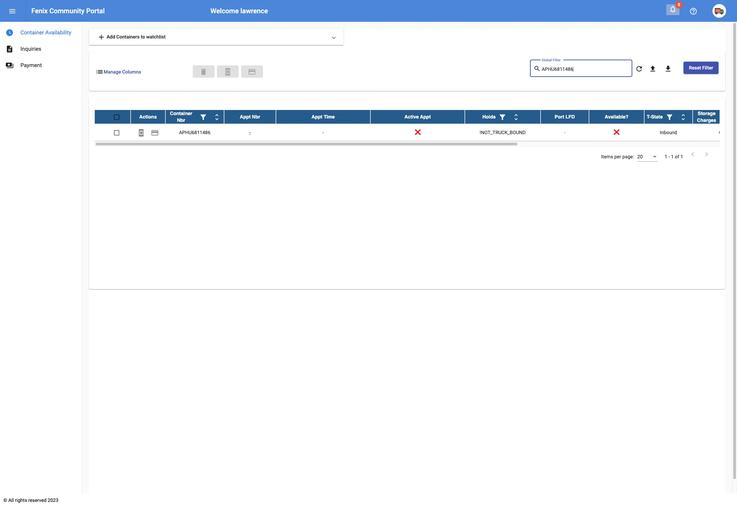 Task type: describe. For each thing, give the bounding box(es) containing it.
3 appt from the left
[[420, 114, 431, 120]]

items
[[601, 154, 613, 160]]

nbr for container nbr
[[177, 118, 185, 123]]

add add containers to watchlist
[[97, 33, 166, 41]]

©
[[3, 498, 7, 504]]

lfd
[[566, 114, 575, 120]]

appt time
[[312, 114, 335, 120]]

no color image inside payment button
[[248, 68, 256, 76]]

appt time column header
[[276, 110, 370, 124]]

no color image inside help_outline popup button
[[689, 7, 697, 15]]

1 - 1 of 1
[[665, 154, 683, 160]]

payment
[[20, 62, 42, 69]]

port lfd column header
[[541, 110, 589, 124]]

all
[[8, 498, 14, 504]]

inbound
[[660, 130, 677, 135]]

2023
[[48, 498, 58, 504]]

community
[[49, 7, 84, 15]]

- left the of
[[669, 154, 670, 160]]

no color image for the top book_online 'button'
[[224, 68, 232, 76]]

active
[[404, 114, 419, 120]]

no color image containing description
[[5, 45, 14, 53]]

port lfd
[[555, 114, 575, 120]]

actions
[[139, 114, 157, 120]]

list
[[95, 68, 104, 76]]

row containing book_online
[[94, 124, 737, 142]]

aphu6811486
[[179, 130, 210, 135]]

no color image inside book_online 'button'
[[137, 129, 145, 137]]

refresh
[[635, 65, 643, 73]]

help_outline
[[689, 7, 697, 15]]

no color image inside refresh button
[[635, 65, 643, 73]]

manage
[[104, 69, 121, 75]]

holds filter_alt
[[482, 113, 507, 122]]

holds
[[482, 114, 496, 120]]

- down port lfd column header
[[564, 130, 565, 135]]

appt for appt time
[[312, 114, 322, 120]]

storage
[[698, 111, 716, 116]]

payment for the right payment button
[[248, 68, 256, 76]]

container availability
[[20, 29, 71, 36]]

nbr for appt nbr
[[252, 114, 260, 120]]

3 column header from the left
[[644, 110, 693, 124]]

2 1 from the left
[[671, 154, 674, 160]]

search
[[534, 65, 541, 72]]

0 horizontal spatial book_online button
[[134, 126, 148, 140]]

fenix
[[31, 7, 48, 15]]

3 filter_alt from the left
[[665, 113, 674, 122]]

reserved
[[28, 498, 47, 504]]

payment for the leftmost payment button
[[151, 129, 159, 137]]

per
[[614, 154, 621, 160]]

filter_alt button for filter_alt
[[496, 110, 509, 124]]

availability
[[45, 29, 71, 36]]

no color image containing list
[[95, 68, 104, 76]]

grid containing filter_alt
[[94, 110, 737, 147]]

reset filter
[[689, 65, 713, 71]]

1 ❌ from the left
[[415, 130, 421, 135]]

no color image inside "file_upload" button
[[649, 65, 657, 73]]

no color image for notifications_none popup button on the top of page
[[669, 5, 677, 13]]

actions column header
[[131, 110, 165, 124]]

reset filter button
[[683, 62, 719, 74]]

1 column header from the left
[[165, 110, 224, 124]]

watch_later
[[5, 29, 14, 37]]

1 1 from the left
[[665, 154, 667, 160]]

file_download button
[[661, 62, 675, 75]]

page:
[[622, 154, 634, 160]]

row containing filter_alt
[[94, 110, 737, 124]]

welcome lawrence
[[210, 7, 268, 15]]

inquiries
[[20, 46, 41, 52]]

no color image inside navigation
[[5, 29, 14, 37]]

no color image containing search
[[534, 65, 542, 73]]

items per page:
[[601, 154, 634, 160]]

filter_alt button for state
[[663, 110, 676, 124]]

book_online for no color icon containing book_online
[[224, 68, 232, 76]]

- down appt time column header
[[322, 130, 324, 135]]

notifications_none
[[669, 5, 677, 13]]

no color image for navigate_before button
[[689, 150, 697, 159]]

add
[[97, 33, 105, 41]]

lawrence
[[240, 7, 268, 15]]

no color image for the leftmost payment button
[[151, 129, 159, 137]]

no color image containing add
[[97, 33, 105, 41]]



Task type: locate. For each thing, give the bounding box(es) containing it.
description
[[5, 45, 14, 53]]

watchlist
[[146, 34, 166, 40]]

2 horizontal spatial filter_alt
[[665, 113, 674, 122]]

unfold_more left appt nbr in the left of the page
[[213, 113, 221, 122]]

1 horizontal spatial filter_alt
[[498, 113, 507, 122]]

2 horizontal spatial appt
[[420, 114, 431, 120]]

0 horizontal spatial unfold_more
[[213, 113, 221, 122]]

no color image right delete
[[224, 68, 232, 76]]

container nbr
[[170, 111, 192, 123]]

filter
[[702, 65, 713, 71]]

payment
[[248, 68, 256, 76], [151, 129, 159, 137]]

t-state filter_alt
[[647, 113, 674, 122]]

0 horizontal spatial ❌
[[415, 130, 421, 135]]

1 horizontal spatial filter_alt button
[[496, 110, 509, 124]]

no color image containing menu
[[8, 7, 16, 15]]

1 horizontal spatial payment button
[[241, 65, 263, 78]]

no color image inside file_download button
[[664, 65, 672, 73]]

nbr inside container nbr
[[177, 118, 185, 123]]

2 horizontal spatial unfold_more
[[679, 113, 687, 122]]

navigation containing watch_later
[[0, 22, 82, 74]]

unfold_more up !not_truck_bound
[[512, 113, 520, 122]]

unfold_more for state
[[679, 113, 687, 122]]

container inside column header
[[170, 111, 192, 116]]

1 unfold_more from the left
[[213, 113, 221, 122]]

delete
[[199, 68, 208, 76]]

book_online for no color image containing book_online
[[137, 129, 145, 137]]

portal
[[86, 7, 105, 15]]

book_online button
[[217, 65, 239, 78], [134, 126, 148, 140]]

1 horizontal spatial book_online
[[224, 68, 232, 76]]

0 horizontal spatial 1
[[665, 154, 667, 160]]

port
[[555, 114, 564, 120]]

filter_alt right state
[[665, 113, 674, 122]]

1 vertical spatial payment
[[151, 129, 159, 137]]

1
[[665, 154, 667, 160], [671, 154, 674, 160], [680, 154, 683, 160]]

1 horizontal spatial nbr
[[252, 114, 260, 120]]

-
[[249, 130, 251, 135], [322, 130, 324, 135], [564, 130, 565, 135], [669, 154, 670, 160]]

1 filter_alt button from the left
[[196, 110, 210, 124]]

no color image for file_download button
[[664, 65, 672, 73]]

no color image left navigate_next
[[689, 150, 697, 159]]

no color image containing help_outline
[[689, 7, 697, 15]]

unfold_more for filter_alt
[[512, 113, 520, 122]]

menu
[[8, 7, 16, 15]]

3 filter_alt button from the left
[[663, 110, 676, 124]]

2 column header from the left
[[465, 110, 541, 124]]

grid
[[94, 110, 737, 147]]

list manage columns
[[95, 68, 141, 76]]

1 filter_alt from the left
[[199, 113, 207, 122]]

file_upload
[[649, 65, 657, 73]]

0 horizontal spatial column header
[[165, 110, 224, 124]]

0 horizontal spatial container
[[20, 29, 44, 36]]

no color image containing refresh
[[635, 65, 643, 73]]

charges
[[697, 118, 716, 123]]

column header
[[165, 110, 224, 124], [465, 110, 541, 124], [644, 110, 693, 124]]

appt right active
[[420, 114, 431, 120]]

unfold_more button up inbound
[[676, 110, 690, 124]]

no color image right file_upload in the top right of the page
[[664, 65, 672, 73]]

2 appt from the left
[[312, 114, 322, 120]]

2 unfold_more button from the left
[[509, 110, 523, 124]]

rights
[[15, 498, 27, 504]]

time
[[324, 114, 335, 120]]

0 vertical spatial payment
[[248, 68, 256, 76]]

2 horizontal spatial unfold_more button
[[676, 110, 690, 124]]

0 vertical spatial payment button
[[241, 65, 263, 78]]

containers
[[116, 34, 140, 40]]

unfold_more button up !not_truck_bound
[[509, 110, 523, 124]]

available?
[[605, 114, 628, 120]]

column header up aphu6811486
[[165, 110, 224, 124]]

1 vertical spatial book_online
[[137, 129, 145, 137]]

1 horizontal spatial column header
[[465, 110, 541, 124]]

no color image left appt nbr in the left of the page
[[213, 113, 221, 122]]

state
[[651, 114, 663, 120]]

no color image left columns
[[95, 68, 104, 76]]

0 horizontal spatial unfold_more button
[[210, 110, 224, 124]]

navigate_before button
[[687, 150, 699, 160]]

reset
[[689, 65, 701, 71]]

1 horizontal spatial unfold_more button
[[509, 110, 523, 124]]

appt up - link
[[240, 114, 251, 120]]

nbr
[[252, 114, 260, 120], [177, 118, 185, 123]]

no color image containing navigate_before
[[689, 150, 697, 159]]

no color image inside payment button
[[151, 129, 159, 137]]

no color image containing payments
[[5, 61, 14, 70]]

appt
[[240, 114, 251, 120], [312, 114, 322, 120], [420, 114, 431, 120]]

20
[[637, 154, 643, 160]]

1 horizontal spatial container
[[170, 111, 192, 116]]

navigate_next button
[[701, 150, 713, 160]]

1 vertical spatial payment button
[[148, 126, 162, 140]]

no color image up the watch_later
[[8, 7, 16, 15]]

payment inside grid
[[151, 129, 159, 137]]

refresh button
[[632, 62, 646, 75]]

container up inquiries
[[20, 29, 44, 36]]

2 horizontal spatial column header
[[644, 110, 693, 124]]

no color image inside navigate_next button
[[703, 150, 711, 159]]

no color image containing book_online
[[137, 129, 145, 137]]

delete image
[[199, 68, 208, 76]]

0 horizontal spatial book_online
[[137, 129, 145, 137]]

no color image inside notifications_none popup button
[[669, 5, 677, 13]]

1 horizontal spatial ❌
[[614, 130, 620, 135]]

unfold_more button for state
[[676, 110, 690, 124]]

1 unfold_more button from the left
[[210, 110, 224, 124]]

add
[[107, 34, 115, 40]]

no color image containing file_upload
[[649, 65, 657, 73]]

unfold_more button
[[210, 110, 224, 124], [509, 110, 523, 124], [676, 110, 690, 124]]

welcome
[[210, 7, 239, 15]]

unfold_more
[[213, 113, 221, 122], [512, 113, 520, 122], [679, 113, 687, 122]]

1 appt from the left
[[240, 114, 251, 120]]

storage charges column header
[[693, 110, 737, 124]]

fenix community portal
[[31, 7, 105, 15]]

filter_alt button up !not_truck_bound
[[496, 110, 509, 124]]

container up aphu6811486
[[170, 111, 192, 116]]

navigation
[[0, 22, 82, 74]]

no color image containing notifications_none
[[669, 5, 677, 13]]

2 filter_alt button from the left
[[496, 110, 509, 124]]

2 ❌ from the left
[[614, 130, 620, 135]]

no color image containing payment
[[248, 68, 256, 76]]

❌
[[415, 130, 421, 135], [614, 130, 620, 135]]

no color image containing file_download
[[664, 65, 672, 73]]

0 horizontal spatial payment button
[[148, 126, 162, 140]]

file_download
[[664, 65, 672, 73]]

book_online right delete
[[224, 68, 232, 76]]

no color image left help_outline popup button
[[669, 5, 677, 13]]

- down appt nbr column header
[[249, 130, 251, 135]]

column header up !not_truck_bound
[[465, 110, 541, 124]]

help_outline button
[[687, 4, 700, 18]]

0 horizontal spatial appt
[[240, 114, 251, 120]]

book_online inside row
[[137, 129, 145, 137]]

0 horizontal spatial filter_alt
[[199, 113, 207, 122]]

filter_alt button up inbound
[[663, 110, 676, 124]]

no color image containing navigate_next
[[703, 150, 711, 159]]

0 horizontal spatial filter_alt button
[[196, 110, 210, 124]]

navigate_next
[[703, 150, 711, 159]]

to
[[141, 34, 145, 40]]

2 filter_alt from the left
[[498, 113, 507, 122]]

no color image inside navigate_before button
[[689, 150, 697, 159]]

book_online button down actions column header
[[134, 126, 148, 140]]

filter_alt button up aphu6811486
[[196, 110, 210, 124]]

0 vertical spatial container
[[20, 29, 44, 36]]

available? column header
[[589, 110, 644, 124]]

appt nbr column header
[[224, 110, 276, 124]]

1 horizontal spatial payment
[[248, 68, 256, 76]]

2 row from the top
[[94, 124, 737, 142]]

no color image containing unfold_more
[[213, 113, 221, 122]]

2 horizontal spatial filter_alt button
[[663, 110, 676, 124]]

no color image containing book_online
[[224, 68, 232, 76]]

storage charges
[[697, 111, 716, 123]]

active appt
[[404, 114, 431, 120]]

1 horizontal spatial unfold_more
[[512, 113, 520, 122]]

1 horizontal spatial 1
[[671, 154, 674, 160]]

unfold_more button for filter_alt
[[509, 110, 523, 124]]

no color image
[[689, 7, 697, 15], [97, 33, 105, 41], [5, 45, 14, 53], [5, 61, 14, 70], [534, 65, 542, 73], [635, 65, 643, 73], [649, 65, 657, 73], [248, 68, 256, 76], [199, 113, 207, 122], [498, 113, 507, 122], [512, 113, 520, 122], [665, 113, 674, 122], [679, 113, 687, 122], [137, 129, 145, 137], [703, 150, 711, 159]]

appt nbr
[[240, 114, 260, 120]]

1 horizontal spatial appt
[[312, 114, 322, 120]]

unfold_more button up aphu6811486
[[210, 110, 224, 124]]

of
[[675, 154, 679, 160]]

container inside navigation
[[20, 29, 44, 36]]

container for nbr
[[170, 111, 192, 116]]

filter_alt button
[[196, 110, 210, 124], [496, 110, 509, 124], [663, 110, 676, 124]]

no color image inside menu button
[[8, 7, 16, 15]]

book_online button right delete button on the left top of the page
[[217, 65, 239, 78]]

1 vertical spatial container
[[170, 111, 192, 116]]

payment button
[[241, 65, 263, 78], [148, 126, 162, 140]]

menu button
[[5, 4, 19, 18]]

no color image containing payment
[[151, 129, 159, 137]]

t-
[[647, 114, 651, 120]]

no color image inside unfold_more button
[[213, 113, 221, 122]]

1 horizontal spatial book_online button
[[217, 65, 239, 78]]

notifications_none button
[[666, 4, 680, 15]]

no color image down actions column header
[[151, 129, 159, 137]]

filter_alt
[[199, 113, 207, 122], [498, 113, 507, 122], [665, 113, 674, 122]]

book_online
[[224, 68, 232, 76], [137, 129, 145, 137]]

- link
[[249, 130, 251, 135]]

column header up inbound
[[644, 110, 693, 124]]

container for availability
[[20, 29, 44, 36]]

no color image containing watch_later
[[5, 29, 14, 37]]

no color image
[[669, 5, 677, 13], [8, 7, 16, 15], [5, 29, 14, 37], [664, 65, 672, 73], [95, 68, 104, 76], [224, 68, 232, 76], [213, 113, 221, 122], [151, 129, 159, 137], [689, 150, 697, 159]]

navigate_before
[[689, 150, 697, 159]]

❌ down active appt column header
[[415, 130, 421, 135]]

3 unfold_more button from the left
[[676, 110, 690, 124]]

appt left time
[[312, 114, 322, 120]]

0
[[719, 130, 722, 135]]

0 horizontal spatial nbr
[[177, 118, 185, 123]]

2 horizontal spatial 1
[[680, 154, 683, 160]]

row
[[94, 110, 737, 124], [94, 124, 737, 142]]

1 row from the top
[[94, 110, 737, 124]]

payments
[[5, 61, 14, 70]]

Global Watchlist Filter field
[[542, 67, 629, 72]]

❌ down available? column header
[[614, 130, 620, 135]]

columns
[[122, 69, 141, 75]]

filter_alt up aphu6811486
[[199, 113, 207, 122]]

3 1 from the left
[[680, 154, 683, 160]]

nbr inside appt nbr column header
[[252, 114, 260, 120]]

0 horizontal spatial payment
[[151, 129, 159, 137]]

delete button
[[193, 65, 214, 78]]

3 unfold_more from the left
[[679, 113, 687, 122]]

no color image for menu button
[[8, 7, 16, 15]]

1 vertical spatial book_online button
[[134, 126, 148, 140]]

no color image for 3rd unfold_more button from the right
[[213, 113, 221, 122]]

filter_alt right holds
[[498, 113, 507, 122]]

0 vertical spatial book_online button
[[217, 65, 239, 78]]

!not_truck_bound
[[480, 130, 526, 135]]

container
[[20, 29, 44, 36], [170, 111, 192, 116]]

appt for appt nbr
[[240, 114, 251, 120]]

no color image up description
[[5, 29, 14, 37]]

active appt column header
[[370, 110, 465, 124]]

0 vertical spatial book_online
[[224, 68, 232, 76]]

no color image inside book_online 'button'
[[224, 68, 232, 76]]

© all rights reserved 2023
[[3, 498, 58, 504]]

unfold_more right t-state filter_alt
[[679, 113, 687, 122]]

2 unfold_more from the left
[[512, 113, 520, 122]]

book_online down actions column header
[[137, 129, 145, 137]]

file_upload button
[[646, 62, 660, 75]]



Task type: vqa. For each thing, say whether or not it's contained in the screenshot.
navigation
yes



